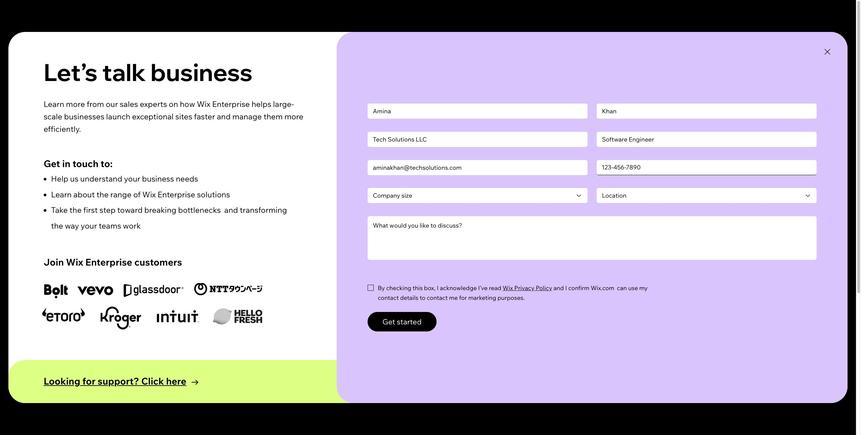 Task type: describe. For each thing, give the bounding box(es) containing it.
First name text field
[[368, 104, 588, 119]]

Company text field
[[368, 132, 588, 147]]

Business phone number telephone field
[[597, 160, 817, 175]]

Business email email field
[[368, 160, 588, 175]]



Task type: locate. For each thing, give the bounding box(es) containing it.
Job title text field
[[597, 132, 817, 147]]

Last name text field
[[597, 104, 817, 119]]

What would you like to discuss? text field
[[368, 216, 817, 260]]



Task type: vqa. For each thing, say whether or not it's contained in the screenshot.
Company TEXT BOX on the top
yes



